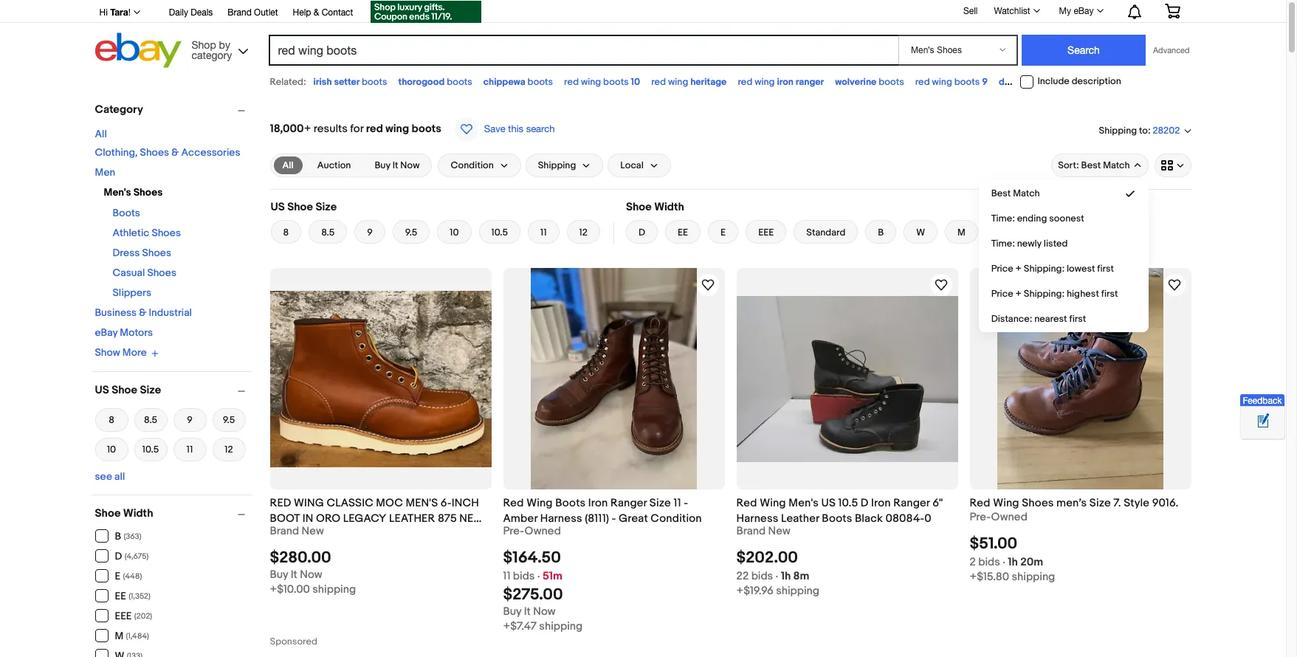 Task type: describe. For each thing, give the bounding box(es) containing it.
tara
[[110, 7, 128, 18]]

motors
[[120, 326, 153, 339]]

red for red wing boots 9
[[915, 76, 930, 88]]

0 horizontal spatial -
[[612, 512, 616, 526]]

ending
[[1017, 213, 1047, 224]]

red wing shoes men's size 7. style 9016. pre-owned
[[970, 496, 1179, 524]]

red wing classic moc men's 6-inch boot in oro legacy leather 875 new in box heading
[[270, 496, 484, 541]]

1 horizontal spatial in
[[302, 512, 313, 526]]

0 vertical spatial 12 link
[[567, 220, 600, 244]]

(202)
[[134, 611, 152, 621]]

12 for topmost "12" link
[[579, 227, 588, 238]]

all
[[114, 470, 125, 482]]

red wing shoes men's size 7. style 9016. link
[[970, 495, 1191, 511]]

condition inside the red wing boots iron ranger size 11  - amber harness (8111) - great condition pre-owned
[[651, 512, 702, 526]]

2
[[970, 555, 976, 569]]

m for m (1,484)
[[115, 630, 123, 642]]

ranger
[[796, 76, 824, 88]]

business
[[95, 306, 137, 319]]

boots inside boots athletic shoes dress shoes casual shoes slippers
[[113, 207, 140, 219]]

related:
[[270, 76, 306, 88]]

0 horizontal spatial match
[[1013, 188, 1040, 199]]

shoes inside red wing shoes men's size 7. style 9016. pre-owned
[[1022, 496, 1054, 510]]

(1,484)
[[126, 631, 149, 641]]

b link
[[865, 220, 896, 244]]

wing up buy it now
[[386, 122, 409, 136]]

shoes down athletic shoes link
[[142, 247, 171, 259]]

8.5 for 8.5 link to the right
[[321, 227, 335, 238]]

business & industrial link
[[95, 306, 192, 319]]

harness for $164.50
[[540, 512, 582, 526]]

best inside dropdown button
[[1081, 159, 1101, 171]]

boots right wolverine
[[879, 76, 904, 88]]

see all
[[95, 470, 125, 482]]

inch
[[452, 496, 479, 510]]

time: for time: ending soonest
[[991, 213, 1015, 224]]

shop by category
[[192, 39, 232, 61]]

local
[[620, 159, 644, 171]]

shoe down show more button
[[112, 383, 137, 397]]

red for red wing boots 10
[[564, 76, 579, 88]]

shoes up boots link
[[133, 186, 163, 199]]

10.5 inside red wing men's us 10.5 d iron ranger 6" harness leather boots black 08084-0 brand new
[[838, 496, 858, 510]]

ee link
[[665, 220, 701, 244]]

save this search button
[[450, 117, 559, 142]]

boots right danner on the right of the page
[[1031, 76, 1056, 88]]

price + shipping: lowest first
[[991, 263, 1114, 275]]

price + shipping: highest first link
[[979, 281, 1148, 306]]

daily deals
[[169, 7, 213, 18]]

oro
[[316, 512, 341, 526]]

+$10.00
[[270, 583, 310, 597]]

0 horizontal spatial shoe width
[[95, 506, 153, 520]]

clothing, shoes & accessories link
[[95, 146, 240, 159]]

industrial
[[149, 306, 192, 319]]

0 horizontal spatial 9.5 link
[[212, 406, 245, 433]]

$275.00
[[503, 586, 563, 605]]

0 horizontal spatial us
[[95, 383, 109, 397]]

auction
[[317, 159, 351, 171]]

ranger inside red wing men's us 10.5 d iron ranger 6" harness leather boots black 08084-0 brand new
[[894, 496, 930, 510]]

irish
[[313, 76, 332, 88]]

w link
[[904, 220, 938, 244]]

$51.00
[[970, 535, 1018, 554]]

casual
[[113, 267, 145, 279]]

08084-
[[886, 512, 925, 526]]

51m
[[543, 569, 563, 583]]

red wing men's us 10.5 d iron ranger 6" harness leather boots black 08084-0 image
[[736, 296, 958, 462]]

shoe up d link
[[626, 200, 652, 214]]

brand outlet
[[228, 7, 278, 18]]

it inside buy it now link
[[393, 159, 398, 171]]

Search for anything text field
[[271, 36, 896, 64]]

men's inside red wing men's us 10.5 d iron ranger 6" harness leather boots black 08084-0 brand new
[[789, 496, 819, 510]]

none submit inside shop by category banner
[[1022, 35, 1146, 66]]

see all button
[[95, 470, 125, 482]]

wing for red wing boots 9
[[932, 76, 952, 88]]

boots right thorogood
[[447, 76, 472, 88]]

distance: nearest first
[[991, 313, 1086, 325]]

w
[[916, 227, 925, 238]]

1 horizontal spatial buy
[[375, 159, 390, 171]]

$164.50 11 bids · 51m $275.00 buy it now +$7.47 shipping
[[503, 549, 583, 634]]

0 vertical spatial all link
[[95, 128, 107, 140]]

red wing boots iron ranger size 11  - amber harness (8111) - great condition pre-owned
[[503, 496, 702, 538]]

sort: best match button
[[1051, 154, 1148, 177]]

0 vertical spatial 9
[[982, 76, 988, 88]]

brand inside red wing men's us 10.5 d iron ranger 6" harness leather boots black 08084-0 brand new
[[736, 524, 766, 538]]

auction link
[[308, 157, 360, 174]]

0 horizontal spatial 12 link
[[212, 436, 245, 463]]

sort:
[[1058, 159, 1079, 171]]

classic
[[327, 496, 373, 510]]

1 horizontal spatial -
[[684, 496, 688, 510]]

wing for red wing boots 10
[[581, 76, 601, 88]]

advanced link
[[1146, 35, 1190, 65]]

0 vertical spatial us shoe size
[[271, 200, 337, 214]]

wing
[[294, 496, 324, 510]]

8.5 for the leftmost 8.5 link
[[144, 414, 157, 426]]

1 vertical spatial 9
[[367, 227, 373, 238]]

irish setter boots
[[313, 76, 387, 88]]

shoe down all selected text box
[[287, 200, 313, 214]]

1 vertical spatial best
[[991, 188, 1011, 199]]

ranger inside the red wing boots iron ranger size 11  - amber harness (8111) - great condition pre-owned
[[611, 496, 647, 510]]

owned inside red wing shoes men's size 7. style 9016. pre-owned
[[991, 510, 1028, 524]]

my ebay link
[[1051, 2, 1110, 20]]

+ for price + shipping: highest first
[[1016, 288, 1022, 300]]

1 horizontal spatial all link
[[274, 157, 302, 174]]

1 vertical spatial in
[[270, 527, 281, 541]]

red wing shoes men's size 7. style 9016. image
[[997, 268, 1164, 489]]

shoes inside the clothing, shoes & accessories men
[[140, 146, 169, 159]]

e (448)
[[115, 570, 142, 583]]

e link
[[708, 220, 738, 244]]

clothing, shoes & accessories men
[[95, 146, 240, 179]]

0 horizontal spatial 10 link
[[95, 436, 128, 463]]

bids for $51.00
[[978, 555, 1000, 569]]

wing for $164.50
[[527, 496, 553, 510]]

your shopping cart image
[[1164, 4, 1181, 18]]

men link
[[95, 166, 115, 179]]

main content containing $51.00
[[264, 96, 1197, 657]]

1 horizontal spatial 8
[[283, 227, 289, 238]]

condition button
[[438, 154, 521, 177]]

leather
[[389, 512, 435, 526]]

wing for red wing iron ranger
[[755, 76, 775, 88]]

+ for price + shipping: lowest first
[[1016, 263, 1022, 275]]

1 horizontal spatial 8 link
[[271, 220, 301, 244]]

red wing boots iron ranger size 11  - amber harness (8111) - great condition image
[[531, 268, 697, 489]]

0 vertical spatial now
[[400, 159, 420, 171]]

wolverine
[[835, 76, 877, 88]]

1 horizontal spatial shoe width
[[626, 200, 684, 214]]

get the coupon image
[[371, 1, 482, 23]]

b for b (363)
[[115, 530, 121, 543]]

0 vertical spatial 11 link
[[528, 220, 559, 244]]

match inside dropdown button
[[1103, 159, 1130, 171]]

shipping for shipping
[[538, 159, 576, 171]]

by
[[219, 39, 230, 51]]

boots inside main content
[[412, 122, 441, 136]]

boots athletic shoes dress shoes casual shoes slippers
[[113, 207, 181, 299]]

men
[[95, 166, 115, 179]]

d for d
[[639, 227, 645, 238]]

(363)
[[124, 532, 141, 541]]

b for b
[[878, 227, 884, 238]]

0 horizontal spatial 10.5 link
[[134, 436, 167, 463]]

shop by category button
[[185, 33, 251, 65]]

· for 8m
[[776, 569, 778, 583]]

wing for $202.00
[[760, 496, 786, 510]]

0 vertical spatial 9.5
[[405, 227, 417, 238]]

e for e
[[721, 227, 726, 238]]

0 horizontal spatial 8
[[109, 414, 114, 426]]

red wing classic moc men's 6-inch boot in oro legacy leather 875 new in box link
[[270, 495, 491, 541]]

eee for eee (202)
[[115, 610, 132, 622]]

nearest
[[1035, 313, 1067, 325]]

28202
[[1153, 125, 1180, 137]]

condition inside dropdown button
[[451, 159, 494, 171]]

1 horizontal spatial 9 link
[[355, 220, 385, 244]]

standard
[[806, 227, 846, 238]]

deals
[[191, 7, 213, 18]]

(448)
[[123, 571, 142, 581]]

pre- inside red wing shoes men's size 7. style 9016. pre-owned
[[970, 510, 991, 524]]

2 vertical spatial first
[[1069, 313, 1086, 325]]

shipping button
[[525, 154, 603, 177]]

eee (202)
[[115, 610, 152, 622]]

listing options selector. gallery view selected. image
[[1161, 159, 1185, 171]]

box
[[283, 527, 306, 541]]

red wing men's us 10.5 d iron ranger 6" harness leather boots black 08084-0 link
[[736, 495, 958, 526]]

watch red wing boots iron ranger size 11  - amber harness (8111) - great condition image
[[699, 276, 717, 294]]

buy it now link
[[366, 157, 429, 174]]

to
[[1139, 124, 1148, 136]]

men's
[[1057, 496, 1087, 510]]

red wing shoes men's size 7. style 9016. heading
[[970, 496, 1179, 510]]

12 for left "12" link
[[225, 443, 233, 455]]

iron
[[777, 76, 794, 88]]

results
[[314, 122, 348, 136]]

eee for eee
[[758, 227, 774, 238]]

red wing heritage
[[651, 76, 727, 88]]

0 horizontal spatial 8 link
[[95, 406, 128, 433]]

chippewa
[[483, 76, 525, 88]]

shop by category banner
[[91, 0, 1191, 72]]

1 vertical spatial us shoe size
[[95, 383, 161, 397]]

red wing boots iron ranger size 11  - amber harness (8111) - great condition link
[[503, 495, 725, 526]]

red for $202.00
[[736, 496, 757, 510]]

harness for $202.00
[[736, 512, 778, 526]]

size inside red wing shoes men's size 7. style 9016. pre-owned
[[1090, 496, 1111, 510]]

0 horizontal spatial men's
[[104, 186, 131, 199]]

red for $51.00
[[970, 496, 991, 510]]

shipping: for lowest
[[1024, 263, 1065, 275]]

eee link
[[746, 220, 787, 244]]

ebay inside business & industrial ebay motors
[[95, 326, 118, 339]]

0 horizontal spatial 10.5
[[142, 443, 159, 455]]

d for d (4,675)
[[115, 550, 122, 563]]

10 for leftmost 10 link
[[107, 443, 116, 455]]

d (4,675)
[[115, 550, 149, 563]]

1h for $202.00
[[781, 569, 791, 583]]

outlet
[[254, 7, 278, 18]]

advanced
[[1153, 46, 1190, 55]]

shoes down the dress shoes link
[[147, 267, 176, 279]]

0 vertical spatial width
[[654, 200, 684, 214]]

shop
[[192, 39, 216, 51]]

brand for brand outlet
[[228, 7, 252, 18]]

10.5 link inside main content
[[479, 220, 520, 244]]

ebay inside account navigation
[[1074, 6, 1094, 16]]

watchlist link
[[986, 2, 1047, 20]]

brand new
[[270, 524, 324, 538]]

20m
[[1020, 555, 1043, 569]]

buy inside $280.00 buy it now +$10.00 shipping
[[270, 568, 288, 582]]

wing for red wing heritage
[[668, 76, 688, 88]]

2 horizontal spatial 10
[[631, 76, 640, 88]]

1 vertical spatial 9 link
[[173, 406, 206, 433]]

0 vertical spatial 10 link
[[437, 220, 471, 244]]

red for $164.50
[[503, 496, 524, 510]]



Task type: vqa. For each thing, say whether or not it's contained in the screenshot.
"Reebok" inside the REEBOK MEN'S IDENTITY FLEECE JOGGER $22.49 FREE SHIPPING
no



Task type: locate. For each thing, give the bounding box(es) containing it.
buy inside $164.50 11 bids · 51m $275.00 buy it now +$7.47 shipping
[[503, 605, 522, 619]]

it inside $280.00 buy it now +$10.00 shipping
[[291, 568, 297, 582]]

new inside red wing men's us 10.5 d iron ranger 6" harness leather boots black 08084-0 brand new
[[768, 524, 790, 538]]

1 ranger from the left
[[611, 496, 647, 510]]

wing left heritage
[[668, 76, 688, 88]]

& inside account navigation
[[314, 7, 319, 18]]

watch red wing men's us 10.5 d iron ranger 6" harness leather boots black 08084-0 image
[[932, 276, 950, 294]]

ee for ee
[[678, 227, 688, 238]]

8.5
[[321, 227, 335, 238], [144, 414, 157, 426]]

& for contact
[[314, 7, 319, 18]]

2 horizontal spatial boots
[[822, 512, 852, 526]]

$164.50
[[503, 549, 561, 568]]

+ inside price + shipping: lowest first link
[[1016, 263, 1022, 275]]

sell link
[[957, 6, 984, 16]]

2 vertical spatial boots
[[822, 512, 852, 526]]

search
[[526, 123, 555, 134]]

+ down newly
[[1016, 263, 1022, 275]]

1 vertical spatial boots
[[555, 496, 586, 510]]

first for price + shipping: lowest first
[[1097, 263, 1114, 275]]

for
[[350, 122, 363, 136]]

875
[[438, 512, 457, 526]]

distance:
[[991, 313, 1032, 325]]

boots down search for anything text field
[[603, 76, 629, 88]]

slippers
[[113, 286, 151, 299]]

0 horizontal spatial 10
[[107, 443, 116, 455]]

1 horizontal spatial 11 link
[[528, 220, 559, 244]]

danner boots
[[999, 76, 1056, 88]]

1 vertical spatial 8 link
[[95, 406, 128, 433]]

2 horizontal spatial ·
[[1003, 555, 1006, 569]]

1 vertical spatial d
[[861, 496, 869, 510]]

2 horizontal spatial wing
[[993, 496, 1019, 510]]

2 ranger from the left
[[894, 496, 930, 510]]

my ebay
[[1059, 6, 1094, 16]]

shipping: up price + shipping: highest first
[[1024, 263, 1065, 275]]

0 vertical spatial 9.5 link
[[393, 220, 430, 244]]

0 vertical spatial ebay
[[1074, 6, 1094, 16]]

it down "18,000 + results for red wing boots"
[[393, 159, 398, 171]]

All selected text field
[[282, 159, 294, 172]]

red down search for anything text field
[[564, 76, 579, 88]]

0 horizontal spatial ebay
[[95, 326, 118, 339]]

save
[[484, 123, 506, 134]]

0 horizontal spatial harness
[[540, 512, 582, 526]]

e
[[721, 227, 726, 238], [115, 570, 120, 583]]

red wing boots 10
[[564, 76, 640, 88]]

shipping inside $51.00 2 bids · 1h 20m +$15.80 shipping
[[1012, 570, 1055, 584]]

2 horizontal spatial 10.5
[[838, 496, 858, 510]]

· inside $51.00 2 bids · 1h 20m +$15.80 shipping
[[1003, 555, 1006, 569]]

11 inside the red wing boots iron ranger size 11  - amber harness (8111) - great condition pre-owned
[[674, 496, 681, 510]]

1h for $51.00
[[1008, 555, 1018, 569]]

shipping inside the shipping dropdown button
[[538, 159, 576, 171]]

listed
[[1044, 238, 1068, 250]]

1 horizontal spatial d
[[639, 227, 645, 238]]

9 link down us shoe size dropdown button
[[173, 406, 206, 433]]

1 vertical spatial time:
[[991, 238, 1015, 250]]

· for $275.00
[[537, 569, 540, 583]]

2 vertical spatial us
[[821, 496, 836, 510]]

boots inside the red wing boots iron ranger size 11  - amber harness (8111) - great condition pre-owned
[[555, 496, 586, 510]]

11 link down the shipping dropdown button
[[528, 220, 559, 244]]

boots right chippewa
[[528, 76, 553, 88]]

wing up $51.00
[[993, 496, 1019, 510]]

owned inside the red wing boots iron ranger size 11  - amber harness (8111) - great condition pre-owned
[[525, 524, 561, 538]]

2 vertical spatial it
[[524, 605, 531, 619]]

8m
[[793, 569, 809, 583]]

0 horizontal spatial best
[[991, 188, 1011, 199]]

all link down "18,000"
[[274, 157, 302, 174]]

e left (448)
[[115, 570, 120, 583]]

2 vertical spatial 9
[[187, 414, 193, 426]]

1 new from the left
[[302, 524, 324, 538]]

1 vertical spatial 8.5
[[144, 414, 157, 426]]

brand for brand new
[[270, 524, 299, 538]]

0 horizontal spatial eee
[[115, 610, 132, 622]]

1 horizontal spatial 12
[[579, 227, 588, 238]]

0 vertical spatial &
[[314, 7, 319, 18]]

watchlist
[[994, 6, 1030, 16]]

boots left black
[[822, 512, 852, 526]]

red inside the red wing boots iron ranger size 11  - amber harness (8111) - great condition pre-owned
[[503, 496, 524, 510]]

price inside price + shipping: lowest first link
[[991, 263, 1013, 275]]

1 time: from the top
[[991, 213, 1015, 224]]

18,000
[[270, 122, 304, 136]]

price up distance:
[[991, 288, 1013, 300]]

bids inside $51.00 2 bids · 1h 20m +$15.80 shipping
[[978, 555, 1000, 569]]

red wing classic moc men's 6-inch boot in oro legacy leather 875 new in box image
[[270, 291, 491, 467]]

red wing men's us 10.5 d iron ranger 6" harness leather boots black 08084-0 heading
[[736, 496, 943, 526]]

1 vertical spatial width
[[123, 506, 153, 520]]

+ inside price + shipping: highest first link
[[1016, 288, 1022, 300]]

shipping to : 28202
[[1099, 124, 1180, 137]]

12 link
[[567, 220, 600, 244], [212, 436, 245, 463]]

owned up $164.50
[[525, 524, 561, 538]]

1 vertical spatial ebay
[[95, 326, 118, 339]]

harness inside red wing men's us 10.5 d iron ranger 6" harness leather boots black 08084-0 brand new
[[736, 512, 778, 526]]

+
[[304, 122, 311, 136], [1016, 263, 1022, 275], [1016, 288, 1022, 300]]

2 harness from the left
[[736, 512, 778, 526]]

shoe width button
[[95, 506, 251, 520]]

0 vertical spatial shoe width
[[626, 200, 684, 214]]

width up ee link
[[654, 200, 684, 214]]

wing
[[581, 76, 601, 88], [668, 76, 688, 88], [755, 76, 775, 88], [932, 76, 952, 88], [386, 122, 409, 136]]

8.5 down us shoe size dropdown button
[[144, 414, 157, 426]]

1 vertical spatial shipping
[[538, 159, 576, 171]]

shipping down 8m
[[776, 584, 820, 598]]

0 horizontal spatial b
[[115, 530, 121, 543]]

leather
[[781, 512, 819, 526]]

time: inside 'link'
[[991, 213, 1015, 224]]

red for red wing iron ranger
[[738, 76, 753, 88]]

1 vertical spatial shipping:
[[1024, 288, 1065, 300]]

10 down shop by category banner
[[631, 76, 640, 88]]

ee for ee (1,352)
[[115, 590, 126, 602]]

10 down condition dropdown button
[[450, 227, 459, 238]]

ebay right my at the top right
[[1074, 6, 1094, 16]]

+ for 18,000 + results for red wing boots
[[304, 122, 311, 136]]

time: ending soonest
[[991, 213, 1084, 224]]

red down shop by category banner
[[651, 76, 666, 88]]

bids down $164.50
[[513, 569, 535, 583]]

& inside business & industrial ebay motors
[[139, 306, 146, 319]]

9 down buy it now link on the top of page
[[367, 227, 373, 238]]

b
[[878, 227, 884, 238], [115, 530, 121, 543]]

2 vertical spatial +
[[1016, 288, 1022, 300]]

11 link down us shoe size dropdown button
[[173, 436, 206, 463]]

$51.00 2 bids · 1h 20m +$15.80 shipping
[[970, 535, 1055, 584]]

2 red from the left
[[736, 496, 757, 510]]

shoes left men's
[[1022, 496, 1054, 510]]

0 vertical spatial 10.5
[[491, 227, 508, 238]]

0 horizontal spatial 8.5 link
[[134, 406, 167, 433]]

hi tara !
[[99, 7, 130, 18]]

+ left results
[[304, 122, 311, 136]]

10 link down condition dropdown button
[[437, 220, 471, 244]]

condition down save
[[451, 159, 494, 171]]

1 harness from the left
[[540, 512, 582, 526]]

price for price + shipping: lowest first
[[991, 263, 1013, 275]]

bids inside $202.00 22 bids · 1h 8m +$19.96 shipping
[[751, 569, 773, 583]]

0 vertical spatial 8.5 link
[[309, 220, 347, 244]]

1 shipping: from the top
[[1024, 263, 1065, 275]]

0 horizontal spatial 11 link
[[173, 436, 206, 463]]

this
[[508, 123, 523, 134]]

shipping inside shipping to : 28202
[[1099, 124, 1137, 136]]

red
[[564, 76, 579, 88], [651, 76, 666, 88], [738, 76, 753, 88], [915, 76, 930, 88], [366, 122, 383, 136]]

red wing iron ranger
[[738, 76, 824, 88]]

· inside $164.50 11 bids · 51m $275.00 buy it now +$7.47 shipping
[[537, 569, 540, 583]]

shipping right +$10.00
[[312, 583, 356, 597]]

2 vertical spatial &
[[139, 306, 146, 319]]

1 horizontal spatial 9
[[367, 227, 373, 238]]

price for price + shipping: highest first
[[991, 288, 1013, 300]]

now up +$7.47
[[533, 605, 556, 619]]

1 vertical spatial first
[[1101, 288, 1118, 300]]

setter
[[334, 76, 360, 88]]

all up clothing, in the left of the page
[[95, 128, 107, 140]]

brand up the $202.00
[[736, 524, 766, 538]]

help
[[293, 7, 311, 18]]

2 iron from the left
[[871, 496, 891, 510]]

1 horizontal spatial 10 link
[[437, 220, 471, 244]]

red right heritage
[[738, 76, 753, 88]]

8 link down all selected text box
[[271, 220, 301, 244]]

first right lowest on the top right of page
[[1097, 263, 1114, 275]]

wing for $51.00
[[993, 496, 1019, 510]]

wing inside the red wing boots iron ranger size 11  - amber harness (8111) - great condition pre-owned
[[527, 496, 553, 510]]

1 vertical spatial 9.5
[[223, 414, 235, 426]]

2 shipping: from the top
[[1024, 288, 1065, 300]]

d up black
[[861, 496, 869, 510]]

0 vertical spatial match
[[1103, 159, 1130, 171]]

9 link down buy it now
[[355, 220, 385, 244]]

1 horizontal spatial best
[[1081, 159, 1101, 171]]

+ up distance:
[[1016, 288, 1022, 300]]

new down wing
[[302, 524, 324, 538]]

7.
[[1114, 496, 1121, 510]]

0 vertical spatial 10
[[631, 76, 640, 88]]

m left (1,484)
[[115, 630, 123, 642]]

(1,352)
[[129, 591, 151, 601]]

red inside red wing men's us 10.5 d iron ranger 6" harness leather boots black 08084-0 brand new
[[736, 496, 757, 510]]

bids for $164.50
[[513, 569, 535, 583]]

wing inside red wing shoes men's size 7. style 9016. pre-owned
[[993, 496, 1019, 510]]

8.5 down auction link
[[321, 227, 335, 238]]

1 horizontal spatial condition
[[651, 512, 702, 526]]

0 horizontal spatial pre-
[[503, 524, 525, 538]]

0 vertical spatial e
[[721, 227, 726, 238]]

1 horizontal spatial 8.5 link
[[309, 220, 347, 244]]

1 horizontal spatial now
[[400, 159, 420, 171]]

2 price from the top
[[991, 288, 1013, 300]]

!
[[128, 7, 130, 18]]

· down the $202.00
[[776, 569, 778, 583]]

black
[[855, 512, 883, 526]]

0 horizontal spatial ·
[[537, 569, 540, 583]]

d inside red wing men's us 10.5 d iron ranger 6" harness leather boots black 08084-0 brand new
[[861, 496, 869, 510]]

brand down red
[[270, 524, 299, 538]]

m right w
[[958, 227, 966, 238]]

0 horizontal spatial e
[[115, 570, 120, 583]]

wing down search for anything text field
[[581, 76, 601, 88]]

pre- inside the red wing boots iron ranger size 11  - amber harness (8111) - great condition pre-owned
[[503, 524, 525, 538]]

9.5 down buy it now
[[405, 227, 417, 238]]

ranger up great
[[611, 496, 647, 510]]

1 horizontal spatial all
[[282, 159, 294, 171]]

None submit
[[1022, 35, 1146, 66]]

m for m
[[958, 227, 966, 238]]

iron up black
[[871, 496, 891, 510]]

buy up +$10.00
[[270, 568, 288, 582]]

0 horizontal spatial iron
[[588, 496, 608, 510]]

boots left danner on the right of the page
[[954, 76, 980, 88]]

red right for
[[366, 122, 383, 136]]

harness left (8111)
[[540, 512, 582, 526]]

& left accessories
[[171, 146, 179, 159]]

$280.00 buy it now +$10.00 shipping
[[270, 549, 356, 597]]

wing up leather
[[760, 496, 786, 510]]

1 horizontal spatial owned
[[991, 510, 1028, 524]]

0 horizontal spatial width
[[123, 506, 153, 520]]

2 new from the left
[[768, 524, 790, 538]]

· inside $202.00 22 bids · 1h 8m +$19.96 shipping
[[776, 569, 778, 583]]

men's up boots link
[[104, 186, 131, 199]]

2 vertical spatial 10
[[107, 443, 116, 455]]

wing
[[527, 496, 553, 510], [760, 496, 786, 510], [993, 496, 1019, 510]]

shipping left to
[[1099, 124, 1137, 136]]

b (363)
[[115, 530, 141, 543]]

0 vertical spatial all
[[95, 128, 107, 140]]

wing inside red wing men's us 10.5 d iron ranger 6" harness leather boots black 08084-0 brand new
[[760, 496, 786, 510]]

now inside $164.50 11 bids · 51m $275.00 buy it now +$7.47 shipping
[[533, 605, 556, 619]]

show
[[95, 346, 120, 359]]

shipping: for highest
[[1024, 288, 1065, 300]]

0 horizontal spatial bids
[[513, 569, 535, 583]]

1 horizontal spatial 9.5 link
[[393, 220, 430, 244]]

0 horizontal spatial in
[[270, 527, 281, 541]]

3 red from the left
[[970, 496, 991, 510]]

brand inside 'link'
[[228, 7, 252, 18]]

shipping inside $202.00 22 bids · 1h 8m +$19.96 shipping
[[776, 584, 820, 598]]

2 horizontal spatial 9
[[982, 76, 988, 88]]

shipping inside $280.00 buy it now +$10.00 shipping
[[312, 583, 356, 597]]

boots
[[362, 76, 387, 88], [447, 76, 472, 88], [528, 76, 553, 88], [603, 76, 629, 88], [879, 76, 904, 88], [954, 76, 980, 88], [1031, 76, 1056, 88], [412, 122, 441, 136]]

2 time: from the top
[[991, 238, 1015, 250]]

shipping down search
[[538, 159, 576, 171]]

first for price + shipping: highest first
[[1101, 288, 1118, 300]]

us inside red wing men's us 10.5 d iron ranger 6" harness leather boots black 08084-0 brand new
[[821, 496, 836, 510]]

9 down us shoe size dropdown button
[[187, 414, 193, 426]]

8 link up 'see all' button
[[95, 406, 128, 433]]

2 horizontal spatial it
[[524, 605, 531, 619]]

0 horizontal spatial 12
[[225, 443, 233, 455]]

9.5 link down us shoe size dropdown button
[[212, 406, 245, 433]]

0 horizontal spatial boots
[[113, 207, 140, 219]]

8 down all selected text box
[[283, 227, 289, 238]]

price inside price + shipping: highest first link
[[991, 288, 1013, 300]]

10.5 down condition dropdown button
[[491, 227, 508, 238]]

red inside red wing shoes men's size 7. style 9016. pre-owned
[[970, 496, 991, 510]]

1 vertical spatial e
[[115, 570, 120, 583]]

& for industrial
[[139, 306, 146, 319]]

men's shoes
[[104, 186, 163, 199]]

0 vertical spatial b
[[878, 227, 884, 238]]

us shoe size button
[[95, 383, 251, 397]]

brand
[[228, 7, 252, 18], [270, 524, 299, 538], [736, 524, 766, 538]]

1 vertical spatial condition
[[651, 512, 702, 526]]

0 horizontal spatial buy
[[270, 568, 288, 582]]

red wing men's us 10.5 d iron ranger 6" harness leather boots black 08084-0 brand new
[[736, 496, 943, 538]]

0 vertical spatial 8
[[283, 227, 289, 238]]

0 horizontal spatial 9
[[187, 414, 193, 426]]

1 horizontal spatial boots
[[555, 496, 586, 510]]

1 horizontal spatial pre-
[[970, 510, 991, 524]]

1 horizontal spatial new
[[768, 524, 790, 538]]

new
[[302, 524, 324, 538], [768, 524, 790, 538]]

eee right the e "link"
[[758, 227, 774, 238]]

1 horizontal spatial us
[[271, 200, 285, 214]]

9.5
[[405, 227, 417, 238], [223, 414, 235, 426]]

bids inside $164.50 11 bids · 51m $275.00 buy it now +$7.47 shipping
[[513, 569, 535, 583]]

first right 'highest'
[[1101, 288, 1118, 300]]

dress
[[113, 247, 140, 259]]

boots inside red wing men's us 10.5 d iron ranger 6" harness leather boots black 08084-0 brand new
[[822, 512, 852, 526]]

iron inside red wing men's us 10.5 d iron ranger 6" harness leather boots black 08084-0 brand new
[[871, 496, 891, 510]]

best right sort:
[[1081, 159, 1101, 171]]

shipping for shipping to : 28202
[[1099, 124, 1137, 136]]

amber
[[503, 512, 538, 526]]

hi
[[99, 7, 108, 18]]

· for 20m
[[1003, 555, 1006, 569]]

description
[[1072, 75, 1121, 87]]

in
[[302, 512, 313, 526], [270, 527, 281, 541]]

1 vertical spatial b
[[115, 530, 121, 543]]

1 horizontal spatial ranger
[[894, 496, 930, 510]]

thorogood
[[398, 76, 445, 88]]

size inside the red wing boots iron ranger size 11  - amber harness (8111) - great condition pre-owned
[[650, 496, 671, 510]]

harness
[[540, 512, 582, 526], [736, 512, 778, 526]]

iron inside the red wing boots iron ranger size 11  - amber harness (8111) - great condition pre-owned
[[588, 496, 608, 510]]

shoes right clothing, in the left of the page
[[140, 146, 169, 159]]

width
[[654, 200, 684, 214], [123, 506, 153, 520]]

red up the $202.00
[[736, 496, 757, 510]]

· left 51m
[[537, 569, 540, 583]]

1h inside $202.00 22 bids · 1h 8m +$19.96 shipping
[[781, 569, 791, 583]]

1 iron from the left
[[588, 496, 608, 510]]

in down wing
[[302, 512, 313, 526]]

0 horizontal spatial 1h
[[781, 569, 791, 583]]

10 for 10 link to the top
[[450, 227, 459, 238]]

1 horizontal spatial 8.5
[[321, 227, 335, 238]]

2 vertical spatial buy
[[503, 605, 522, 619]]

1h inside $51.00 2 bids · 1h 20m +$15.80 shipping
[[1008, 555, 1018, 569]]

1 vertical spatial 10.5 link
[[134, 436, 167, 463]]

iron
[[588, 496, 608, 510], [871, 496, 891, 510]]

& inside the clothing, shoes & accessories men
[[171, 146, 179, 159]]

e inside the e "link"
[[721, 227, 726, 238]]

brand left outlet
[[228, 7, 252, 18]]

9 left danner on the right of the page
[[982, 76, 988, 88]]

buy it now
[[375, 159, 420, 171]]

8 link
[[271, 220, 301, 244], [95, 406, 128, 433]]

it
[[393, 159, 398, 171], [291, 568, 297, 582], [524, 605, 531, 619]]

watch red wing shoes men's size 7. style 9016. image
[[1165, 276, 1183, 294]]

1 vertical spatial m
[[115, 630, 123, 642]]

bids for $202.00
[[751, 569, 773, 583]]

include description
[[1038, 75, 1121, 87]]

red
[[503, 496, 524, 510], [736, 496, 757, 510], [970, 496, 991, 510]]

heritage
[[690, 76, 727, 88]]

wing left danner on the right of the page
[[932, 76, 952, 88]]

0 vertical spatial 8 link
[[271, 220, 301, 244]]

1 red from the left
[[503, 496, 524, 510]]

new up the $202.00
[[768, 524, 790, 538]]

style
[[1124, 496, 1150, 510]]

d left ee link
[[639, 227, 645, 238]]

shoes up the dress shoes link
[[152, 227, 181, 239]]

harness up the $202.00
[[736, 512, 778, 526]]

my
[[1059, 6, 1071, 16]]

bids up +$19.96
[[751, 569, 773, 583]]

main content
[[264, 96, 1197, 657]]

soonest
[[1049, 213, 1084, 224]]

0 vertical spatial 12
[[579, 227, 588, 238]]

it inside $164.50 11 bids · 51m $275.00 buy it now +$7.47 shipping
[[524, 605, 531, 619]]

time: for time: newly listed
[[991, 238, 1015, 250]]

shipping down 20m
[[1012, 570, 1055, 584]]

now up +$10.00
[[300, 568, 322, 582]]

time: down best match
[[991, 213, 1015, 224]]

2 horizontal spatial red
[[970, 496, 991, 510]]

shoe width up d link
[[626, 200, 684, 214]]

1 wing from the left
[[527, 496, 553, 510]]

1 vertical spatial all
[[282, 159, 294, 171]]

red right the 6"
[[970, 496, 991, 510]]

10.5 link
[[479, 220, 520, 244], [134, 436, 167, 463]]

2 horizontal spatial buy
[[503, 605, 522, 619]]

shoe up b (363)
[[95, 506, 121, 520]]

now inside $280.00 buy it now +$10.00 shipping
[[300, 568, 322, 582]]

red for red wing heritage
[[651, 76, 666, 88]]

help & contact link
[[293, 5, 353, 21]]

moc
[[376, 496, 403, 510]]

&
[[314, 7, 319, 18], [171, 146, 179, 159], [139, 306, 146, 319]]

boots up buy it now link on the top of page
[[412, 122, 441, 136]]

in down boot
[[270, 527, 281, 541]]

price + shipping: highest first
[[991, 288, 1118, 300]]

shipping inside $164.50 11 bids · 51m $275.00 buy it now +$7.47 shipping
[[539, 620, 583, 634]]

8
[[283, 227, 289, 238], [109, 414, 114, 426]]

time: newly listed link
[[979, 231, 1148, 256]]

boots up (8111)
[[555, 496, 586, 510]]

1 horizontal spatial 1h
[[1008, 555, 1018, 569]]

us shoe size down all selected text box
[[271, 200, 337, 214]]

8 up 'see all' button
[[109, 414, 114, 426]]

condition
[[451, 159, 494, 171], [651, 512, 702, 526]]

10 up 'see all' button
[[107, 443, 116, 455]]

buy up +$7.47
[[503, 605, 522, 619]]

business & industrial ebay motors
[[95, 306, 192, 339]]

0 horizontal spatial all
[[95, 128, 107, 140]]

12 inside main content
[[579, 227, 588, 238]]

boots right 'setter'
[[362, 76, 387, 88]]

1 horizontal spatial m
[[958, 227, 966, 238]]

d link
[[626, 220, 658, 244]]

10
[[631, 76, 640, 88], [450, 227, 459, 238], [107, 443, 116, 455]]

contact
[[322, 7, 353, 18]]

1 horizontal spatial eee
[[758, 227, 774, 238]]

category
[[192, 49, 232, 61]]

shipping: up distance: nearest first
[[1024, 288, 1065, 300]]

1 price from the top
[[991, 263, 1013, 275]]

·
[[1003, 555, 1006, 569], [537, 569, 540, 583], [776, 569, 778, 583]]

boots link
[[113, 207, 140, 219]]

2 wing from the left
[[760, 496, 786, 510]]

11 inside $164.50 11 bids · 51m $275.00 buy it now +$7.47 shipping
[[503, 569, 511, 583]]

6"
[[933, 496, 943, 510]]

& up motors
[[139, 306, 146, 319]]

danner
[[999, 76, 1029, 88]]

red wing boots iron ranger size 11  - amber harness (8111) - great condition heading
[[503, 496, 702, 526]]

harness inside the red wing boots iron ranger size 11  - amber harness (8111) - great condition pre-owned
[[540, 512, 582, 526]]

account navigation
[[91, 0, 1191, 25]]

3 wing from the left
[[993, 496, 1019, 510]]

pre-
[[970, 510, 991, 524], [503, 524, 525, 538]]

shipping
[[1099, 124, 1137, 136], [538, 159, 576, 171]]

e for e (448)
[[115, 570, 120, 583]]

1 vertical spatial ee
[[115, 590, 126, 602]]

8.5 link down us shoe size dropdown button
[[134, 406, 167, 433]]



